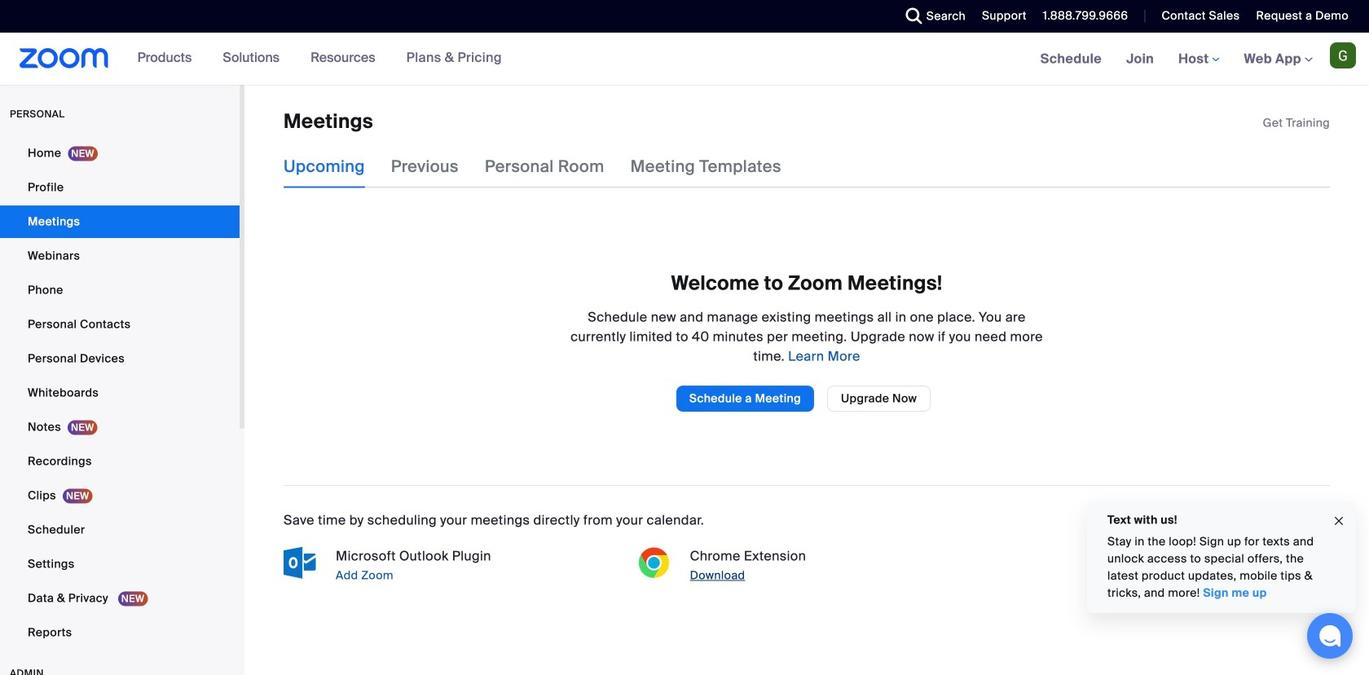 Task type: vqa. For each thing, say whether or not it's contained in the screenshot.
Open chat icon
yes



Task type: describe. For each thing, give the bounding box(es) containing it.
zoom logo image
[[20, 48, 109, 68]]

close image
[[1333, 512, 1346, 531]]

open chat image
[[1319, 625, 1342, 647]]

tabs of meeting tab list
[[284, 145, 808, 188]]

product information navigation
[[125, 33, 514, 85]]



Task type: locate. For each thing, give the bounding box(es) containing it.
meetings navigation
[[1029, 33, 1370, 86]]

personal menu menu
[[0, 137, 240, 651]]

banner
[[0, 33, 1370, 86]]

application
[[1264, 115, 1331, 131]]

profile picture image
[[1331, 42, 1357, 68]]



